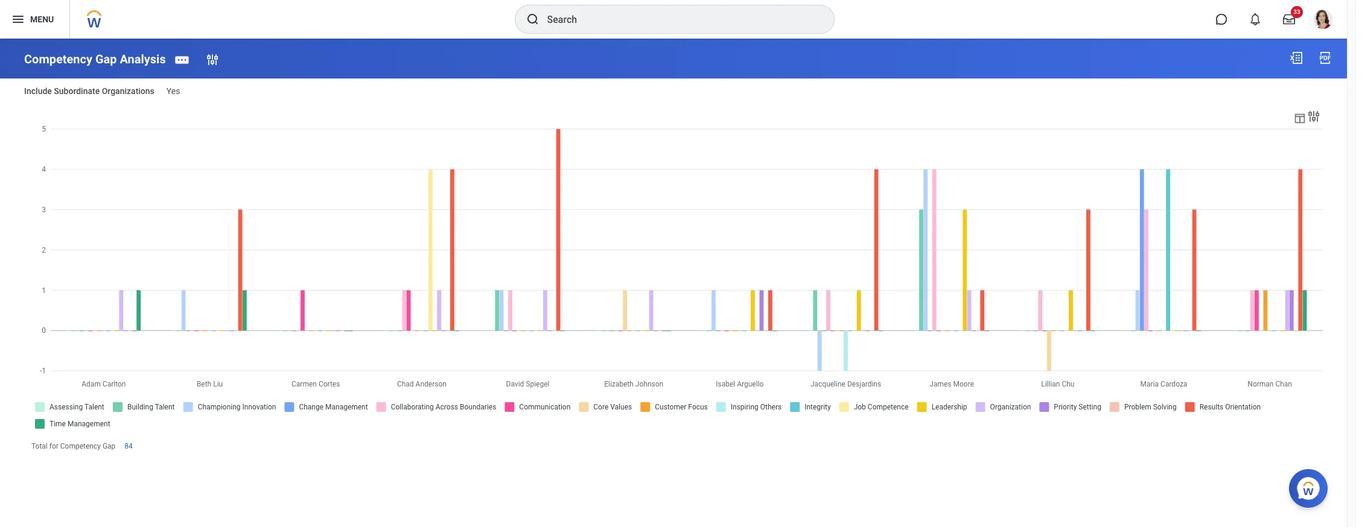 Task type: locate. For each thing, give the bounding box(es) containing it.
export to excel image
[[1289, 51, 1304, 65]]

justify image
[[11, 12, 25, 27]]

view printable version (pdf) image
[[1318, 51, 1333, 65]]

analysis
[[120, 52, 166, 66]]

configure and view chart data image down export to excel "image"
[[1294, 112, 1307, 125]]

Search Workday  search field
[[547, 6, 809, 33]]

menu button
[[0, 0, 70, 39]]

84 button
[[125, 442, 135, 451]]

total for competency gap
[[31, 442, 115, 451]]

competency right for
[[60, 442, 101, 451]]

gap left '84'
[[103, 442, 115, 451]]

competency
[[24, 52, 92, 66], [60, 442, 101, 451]]

search image
[[525, 12, 540, 27]]

include subordinate organizations
[[24, 87, 154, 96]]

total
[[31, 442, 48, 451]]

inbox large image
[[1283, 13, 1295, 25]]

competency up subordinate
[[24, 52, 92, 66]]

0 vertical spatial competency
[[24, 52, 92, 66]]

notifications large image
[[1250, 13, 1262, 25]]

include subordinate organizations element
[[167, 79, 180, 97]]

configure and view chart data image
[[1307, 109, 1321, 124], [1294, 112, 1307, 125]]

0 vertical spatial gap
[[95, 52, 117, 66]]

gap up include subordinate organizations
[[95, 52, 117, 66]]

1 vertical spatial gap
[[103, 442, 115, 451]]

configure and view chart data image down view printable version (pdf) image
[[1307, 109, 1321, 124]]

yes
[[167, 87, 180, 96]]

33 button
[[1276, 6, 1303, 33]]

gap
[[95, 52, 117, 66], [103, 442, 115, 451]]

1 vertical spatial competency
[[60, 442, 101, 451]]



Task type: vqa. For each thing, say whether or not it's contained in the screenshot.
Change Selection ICON
yes



Task type: describe. For each thing, give the bounding box(es) containing it.
competency gap analysis link
[[24, 52, 166, 66]]

33
[[1294, 8, 1301, 15]]

competency gap analysis main content
[[0, 39, 1347, 477]]

for
[[49, 442, 58, 451]]

change selection image
[[205, 52, 220, 67]]

include
[[24, 87, 52, 96]]

profile logan mcneil image
[[1314, 10, 1333, 31]]

menu
[[30, 14, 54, 24]]

84
[[125, 442, 133, 451]]

subordinate
[[54, 87, 100, 96]]

competency gap analysis
[[24, 52, 166, 66]]

organizations
[[102, 87, 154, 96]]



